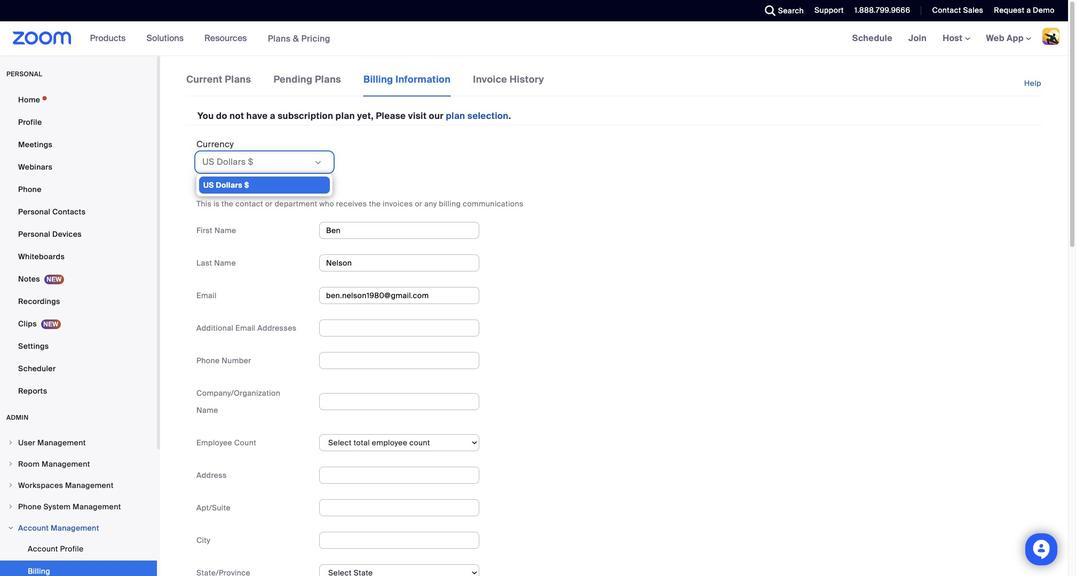 Task type: describe. For each thing, give the bounding box(es) containing it.
banner containing products
[[0, 21, 1069, 56]]

pending plans
[[274, 73, 341, 86]]

personal menu menu
[[0, 89, 157, 403]]

whiteboards
[[18, 252, 65, 262]]

billing for billing contact this is the contact or department who receives the invoices or any billing communications
[[197, 183, 223, 194]]

employee
[[197, 438, 232, 448]]

profile link
[[0, 112, 157, 133]]

$ inside popup button
[[248, 156, 253, 168]]

$ inside list box
[[244, 180, 249, 190]]

invoices
[[383, 199, 413, 209]]

profile picture image
[[1043, 28, 1060, 45]]

name for company/organization name
[[197, 406, 218, 416]]

history
[[510, 73, 544, 86]]

workspaces management
[[18, 481, 114, 491]]

zoom logo image
[[13, 32, 71, 45]]

web app
[[987, 33, 1024, 44]]

meetings navigation
[[845, 21, 1069, 56]]

company/organization
[[197, 389, 281, 398]]

us dollars $ button
[[202, 156, 314, 169]]

contact
[[236, 199, 263, 209]]

current plans
[[186, 73, 251, 86]]

clips
[[18, 319, 37, 329]]

recordings link
[[0, 291, 157, 312]]

billing for billing information
[[364, 73, 393, 86]]

any
[[425, 199, 437, 209]]

1 horizontal spatial email
[[236, 324, 256, 333]]

management for account management
[[51, 524, 99, 534]]

meetings link
[[0, 134, 157, 155]]

room
[[18, 460, 40, 470]]

dollars inside us dollars $ list box
[[216, 180, 243, 190]]

account profile
[[28, 545, 84, 554]]

department
[[275, 199, 318, 209]]

management for user management
[[37, 439, 86, 448]]

phone system management menu item
[[0, 497, 157, 518]]

additional
[[197, 324, 234, 333]]

billing
[[439, 199, 461, 209]]

workspaces management menu item
[[0, 476, 157, 496]]

employee count
[[197, 438, 256, 448]]

clips link
[[0, 314, 157, 335]]

room management menu item
[[0, 455, 157, 475]]

2 the from the left
[[369, 199, 381, 209]]

receives
[[336, 199, 367, 209]]

resources button
[[205, 21, 252, 56]]

billing information link
[[363, 73, 452, 97]]

personal contacts
[[18, 207, 86, 217]]

do
[[216, 110, 228, 122]]

apt/suite
[[197, 504, 231, 513]]

request a demo
[[995, 5, 1055, 15]]

schedule
[[853, 33, 893, 44]]

invoice history
[[473, 73, 544, 86]]

pending plans link
[[273, 73, 342, 95]]

account for account management
[[18, 524, 49, 534]]

currency
[[197, 139, 234, 150]]

account management menu item
[[0, 519, 157, 539]]

number
[[222, 356, 251, 366]]

this
[[197, 199, 212, 209]]

host button
[[943, 33, 971, 44]]

name for last name
[[214, 258, 236, 268]]

webinars link
[[0, 157, 157, 178]]

help link
[[1025, 73, 1043, 95]]

user
[[18, 439, 35, 448]]

solutions button
[[147, 21, 189, 56]]

1 the from the left
[[222, 199, 234, 209]]

2 plan from the left
[[446, 110, 466, 122]]

company/organization name
[[197, 389, 281, 416]]

you do not have a subscription plan yet, please visit our plan selection .
[[198, 110, 511, 122]]

whiteboards link
[[0, 246, 157, 268]]

current
[[186, 73, 223, 86]]

1 horizontal spatial a
[[1027, 5, 1032, 15]]

profile inside the account management menu
[[60, 545, 84, 554]]

invoice
[[473, 73, 508, 86]]

personal
[[6, 70, 42, 79]]

information
[[396, 73, 451, 86]]

billing information
[[364, 73, 451, 86]]

join
[[909, 33, 927, 44]]

have
[[247, 110, 268, 122]]

scheduler link
[[0, 358, 157, 380]]

hide options image
[[314, 159, 323, 167]]

system
[[43, 503, 71, 512]]

not
[[230, 110, 244, 122]]

personal contacts link
[[0, 201, 157, 223]]

web app button
[[987, 33, 1032, 44]]

meetings
[[18, 140, 52, 150]]

first
[[197, 226, 213, 236]]

personal for personal contacts
[[18, 207, 50, 217]]

settings link
[[0, 336, 157, 357]]

user management
[[18, 439, 86, 448]]

plan selection link
[[446, 110, 509, 122]]

us dollars $ inside us dollars $ popup button
[[202, 156, 253, 168]]

communications
[[463, 199, 524, 209]]

profile inside personal menu menu
[[18, 118, 42, 127]]

notes
[[18, 275, 40, 284]]

host
[[943, 33, 966, 44]]

you
[[198, 110, 214, 122]]

first name
[[197, 226, 236, 236]]

city
[[197, 536, 211, 546]]

workspaces
[[18, 481, 63, 491]]

management for room management
[[42, 460, 90, 470]]

.
[[509, 110, 511, 122]]

&
[[293, 33, 299, 44]]



Task type: vqa. For each thing, say whether or not it's contained in the screenshot.
'Profile picture'
yes



Task type: locate. For each thing, give the bounding box(es) containing it.
1 personal from the top
[[18, 207, 50, 217]]

1 horizontal spatial plans
[[268, 33, 291, 44]]

management up account profile link
[[51, 524, 99, 534]]

0 vertical spatial $
[[248, 156, 253, 168]]

right image left user
[[7, 440, 14, 447]]

1 horizontal spatial the
[[369, 199, 381, 209]]

last name
[[197, 258, 236, 268]]

invoice history link
[[473, 73, 545, 95]]

2 vertical spatial name
[[197, 406, 218, 416]]

visit
[[408, 110, 427, 122]]

phone right right image on the left of the page
[[18, 503, 42, 512]]

2 vertical spatial phone
[[18, 503, 42, 512]]

0 vertical spatial name
[[215, 226, 236, 236]]

reports link
[[0, 381, 157, 402]]

account up account profile
[[18, 524, 49, 534]]

us dollars $ up is
[[204, 180, 249, 190]]

phone down the webinars
[[18, 185, 42, 194]]

settings
[[18, 342, 49, 351]]

2 horizontal spatial plans
[[315, 73, 341, 86]]

1 vertical spatial $
[[244, 180, 249, 190]]

1 vertical spatial account
[[28, 545, 58, 554]]

0 vertical spatial dollars
[[217, 156, 246, 168]]

account management menu
[[0, 539, 157, 577]]

account inside menu item
[[18, 524, 49, 534]]

web
[[987, 33, 1005, 44]]

1 or from the left
[[265, 199, 273, 209]]

management
[[37, 439, 86, 448], [42, 460, 90, 470], [65, 481, 114, 491], [73, 503, 121, 512], [51, 524, 99, 534]]

management for workspaces management
[[65, 481, 114, 491]]

name up employee
[[197, 406, 218, 416]]

contacts
[[52, 207, 86, 217]]

0 horizontal spatial profile
[[18, 118, 42, 127]]

request a demo link
[[987, 0, 1069, 21], [995, 5, 1055, 15]]

us dollars $ down currency
[[202, 156, 253, 168]]

0 horizontal spatial the
[[222, 199, 234, 209]]

0 vertical spatial personal
[[18, 207, 50, 217]]

1 vertical spatial personal
[[18, 230, 50, 239]]

solutions
[[147, 33, 184, 44]]

plans inside product information navigation
[[268, 33, 291, 44]]

a right the have on the left
[[270, 110, 276, 122]]

1 vertical spatial us dollars $
[[204, 180, 249, 190]]

management up phone system management menu item at left
[[65, 481, 114, 491]]

phone for phone system management
[[18, 503, 42, 512]]

contact sales
[[933, 5, 984, 15]]

pricing
[[302, 33, 331, 44]]

None text field
[[319, 255, 480, 272], [319, 352, 480, 370], [319, 467, 480, 484], [319, 255, 480, 272], [319, 352, 480, 370], [319, 467, 480, 484]]

us
[[202, 156, 215, 168], [204, 180, 214, 190]]

plans for pending plans
[[315, 73, 341, 86]]

phone for phone number
[[197, 356, 220, 366]]

account for account profile
[[28, 545, 58, 554]]

pending
[[274, 73, 313, 86]]

1 vertical spatial name
[[214, 258, 236, 268]]

personal inside personal contacts link
[[18, 207, 50, 217]]

reports
[[18, 387, 47, 396]]

is
[[214, 199, 220, 209]]

home
[[18, 95, 40, 105]]

email down last
[[197, 291, 217, 301]]

0 vertical spatial phone
[[18, 185, 42, 194]]

the right is
[[222, 199, 234, 209]]

contact sales link
[[925, 0, 987, 21], [933, 5, 984, 15]]

profile down account management menu item
[[60, 545, 84, 554]]

plans right pending
[[315, 73, 341, 86]]

profile down 'home'
[[18, 118, 42, 127]]

contact up contact at the top left
[[225, 183, 259, 194]]

right image left room
[[7, 462, 14, 468]]

phone
[[18, 185, 42, 194], [197, 356, 220, 366], [18, 503, 42, 512]]

$ up us dollars $ list box in the left of the page
[[248, 156, 253, 168]]

phone system management
[[18, 503, 121, 512]]

or down us dollars $ list box in the left of the page
[[265, 199, 273, 209]]

name for first name
[[215, 226, 236, 236]]

phone inside main content main content
[[197, 356, 220, 366]]

2 or from the left
[[415, 199, 423, 209]]

app
[[1007, 33, 1024, 44]]

contact inside billing contact this is the contact or department who receives the invoices or any billing communications
[[225, 183, 259, 194]]

notes link
[[0, 269, 157, 290]]

resources
[[205, 33, 247, 44]]

right image for room management
[[7, 462, 14, 468]]

1 horizontal spatial profile
[[60, 545, 84, 554]]

plan right our
[[446, 110, 466, 122]]

management up workspaces management
[[42, 460, 90, 470]]

personal inside the personal devices link
[[18, 230, 50, 239]]

0 vertical spatial us dollars $
[[202, 156, 253, 168]]

billing up 'please'
[[364, 73, 393, 86]]

0 horizontal spatial email
[[197, 291, 217, 301]]

0 horizontal spatial or
[[265, 199, 273, 209]]

1 vertical spatial email
[[236, 324, 256, 333]]

search
[[779, 6, 804, 15]]

plans & pricing
[[268, 33, 331, 44]]

email right the additional
[[236, 324, 256, 333]]

banner
[[0, 21, 1069, 56]]

0 vertical spatial us
[[202, 156, 215, 168]]

phone for phone
[[18, 185, 42, 194]]

phone inside menu item
[[18, 503, 42, 512]]

2 right image from the top
[[7, 462, 14, 468]]

right image
[[7, 504, 14, 511]]

billing
[[364, 73, 393, 86], [197, 183, 223, 194]]

0 horizontal spatial a
[[270, 110, 276, 122]]

name
[[215, 226, 236, 236], [214, 258, 236, 268], [197, 406, 218, 416]]

0 vertical spatial billing
[[364, 73, 393, 86]]

0 horizontal spatial billing
[[197, 183, 223, 194]]

1 horizontal spatial billing
[[364, 73, 393, 86]]

right image for workspaces management
[[7, 483, 14, 489]]

billing inside billing contact this is the contact or department who receives the invoices or any billing communications
[[197, 183, 223, 194]]

account down "account management"
[[28, 545, 58, 554]]

right image inside room management menu item
[[7, 462, 14, 468]]

0 vertical spatial a
[[1027, 5, 1032, 15]]

right image inside user management menu item
[[7, 440, 14, 447]]

billing contact this is the contact or department who receives the invoices or any billing communications
[[197, 183, 524, 209]]

phone number
[[197, 356, 251, 366]]

1 horizontal spatial contact
[[933, 5, 962, 15]]

additional email addresses
[[197, 324, 297, 333]]

plans & pricing link
[[268, 33, 331, 44], [268, 33, 331, 44]]

personal up whiteboards
[[18, 230, 50, 239]]

room management
[[18, 460, 90, 470]]

name inside company/organization name
[[197, 406, 218, 416]]

devices
[[52, 230, 82, 239]]

0 vertical spatial account
[[18, 524, 49, 534]]

dollars down currency
[[217, 156, 246, 168]]

0 horizontal spatial contact
[[225, 183, 259, 194]]

3 right image from the top
[[7, 483, 14, 489]]

name right first
[[215, 226, 236, 236]]

account management
[[18, 524, 99, 534]]

demo
[[1034, 5, 1055, 15]]

dollars up is
[[216, 180, 243, 190]]

scheduler
[[18, 364, 56, 374]]

us down currency
[[202, 156, 215, 168]]

support
[[815, 5, 844, 15]]

recordings
[[18, 297, 60, 307]]

right image inside workspaces management menu item
[[7, 483, 14, 489]]

user management menu item
[[0, 433, 157, 454]]

plans right current
[[225, 73, 251, 86]]

0 vertical spatial contact
[[933, 5, 962, 15]]

phone inside 'link'
[[18, 185, 42, 194]]

management down workspaces management menu item
[[73, 503, 121, 512]]

search button
[[757, 0, 807, 21]]

schedule link
[[845, 21, 901, 56]]

0 horizontal spatial plan
[[336, 110, 355, 122]]

4 right image from the top
[[7, 526, 14, 532]]

account profile link
[[0, 539, 157, 560]]

sales
[[964, 5, 984, 15]]

0 vertical spatial profile
[[18, 118, 42, 127]]

1 vertical spatial phone
[[197, 356, 220, 366]]

personal up personal devices
[[18, 207, 50, 217]]

1 right image from the top
[[7, 440, 14, 447]]

the left the invoices
[[369, 199, 381, 209]]

contact
[[933, 5, 962, 15], [225, 183, 259, 194]]

$ up contact at the top left
[[244, 180, 249, 190]]

right image inside account management menu item
[[7, 526, 14, 532]]

0 horizontal spatial plans
[[225, 73, 251, 86]]

right image
[[7, 440, 14, 447], [7, 462, 14, 468], [7, 483, 14, 489], [7, 526, 14, 532]]

personal for personal devices
[[18, 230, 50, 239]]

1 horizontal spatial or
[[415, 199, 423, 209]]

selection
[[468, 110, 509, 122]]

1 vertical spatial a
[[270, 110, 276, 122]]

current plans link
[[186, 73, 252, 95]]

1 horizontal spatial plan
[[446, 110, 466, 122]]

1 vertical spatial contact
[[225, 183, 259, 194]]

or left the any
[[415, 199, 423, 209]]

webinars
[[18, 162, 52, 172]]

1 vertical spatial profile
[[60, 545, 84, 554]]

1 vertical spatial us
[[204, 180, 214, 190]]

account inside menu
[[28, 545, 58, 554]]

subscription
[[278, 110, 334, 122]]

1 vertical spatial billing
[[197, 183, 223, 194]]

right image up right image on the left of the page
[[7, 483, 14, 489]]

plans for current plans
[[225, 73, 251, 86]]

$
[[248, 156, 253, 168], [244, 180, 249, 190]]

our
[[429, 110, 444, 122]]

last
[[197, 258, 212, 268]]

please
[[376, 110, 406, 122]]

products button
[[90, 21, 131, 56]]

None text field
[[319, 222, 480, 239], [319, 287, 480, 304], [319, 320, 480, 337], [319, 394, 480, 411], [319, 500, 480, 517], [319, 532, 480, 550], [319, 222, 480, 239], [319, 287, 480, 304], [319, 320, 480, 337], [319, 394, 480, 411], [319, 500, 480, 517], [319, 532, 480, 550]]

or
[[265, 199, 273, 209], [415, 199, 423, 209]]

personal devices link
[[0, 224, 157, 245]]

email
[[197, 291, 217, 301], [236, 324, 256, 333]]

right image down right image on the left of the page
[[7, 526, 14, 532]]

product information navigation
[[82, 21, 339, 56]]

yet,
[[357, 110, 374, 122]]

plans left &
[[268, 33, 291, 44]]

contact left sales
[[933, 5, 962, 15]]

a left demo
[[1027, 5, 1032, 15]]

phone left number
[[197, 356, 220, 366]]

dollars inside us dollars $ popup button
[[217, 156, 246, 168]]

us dollars $ list box
[[199, 177, 330, 194]]

name right last
[[214, 258, 236, 268]]

main content main content
[[160, 56, 1069, 577]]

0 vertical spatial email
[[197, 291, 217, 301]]

personal
[[18, 207, 50, 217], [18, 230, 50, 239]]

us dollars $
[[202, 156, 253, 168], [204, 180, 249, 190]]

admin menu menu
[[0, 433, 157, 577]]

plan left yet,
[[336, 110, 355, 122]]

us dollars $ inside us dollars $ list box
[[204, 180, 249, 190]]

right image for user management
[[7, 440, 14, 447]]

management up 'room management'
[[37, 439, 86, 448]]

right image for account management
[[7, 526, 14, 532]]

addresses
[[258, 324, 297, 333]]

2 personal from the top
[[18, 230, 50, 239]]

us inside us dollars $ popup button
[[202, 156, 215, 168]]

a inside main content
[[270, 110, 276, 122]]

1 plan from the left
[[336, 110, 355, 122]]

join link
[[901, 21, 935, 56]]

us up this on the left top
[[204, 180, 214, 190]]

1 vertical spatial dollars
[[216, 180, 243, 190]]

us inside us dollars $ list box
[[204, 180, 214, 190]]

who
[[320, 199, 334, 209]]

billing up this on the left top
[[197, 183, 223, 194]]

count
[[234, 438, 256, 448]]



